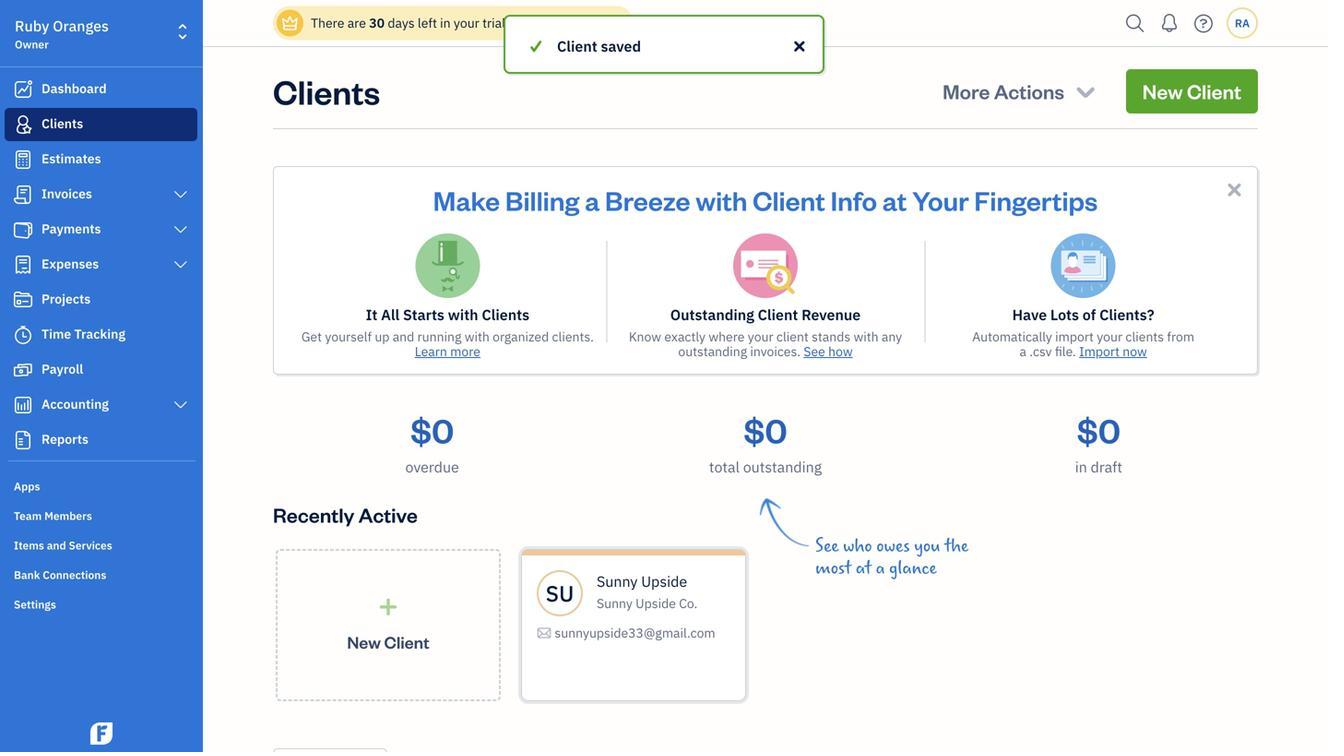 Task type: describe. For each thing, give the bounding box(es) containing it.
automatically
[[973, 328, 1053, 345]]

estimates link
[[5, 143, 197, 176]]

are
[[348, 14, 366, 31]]

clients?
[[1100, 305, 1155, 324]]

clients link
[[5, 108, 197, 141]]

your for there
[[454, 14, 480, 31]]

accounting link
[[5, 388, 197, 422]]

outstanding
[[671, 305, 755, 324]]

with right running
[[465, 328, 490, 345]]

1 vertical spatial new client link
[[276, 549, 501, 701]]

know exactly where your client stands with any outstanding invoices.
[[629, 328, 903, 360]]

1 horizontal spatial at
[[883, 183, 907, 217]]

invoice image
[[12, 185, 34, 204]]

clients inside main element
[[42, 115, 83, 132]]

0 horizontal spatial in
[[440, 14, 451, 31]]

all
[[381, 305, 400, 324]]

settings
[[14, 597, 56, 612]]

client saved
[[557, 36, 641, 56]]

envelope image
[[537, 622, 552, 644]]

projects link
[[5, 283, 197, 317]]

file.
[[1055, 343, 1077, 360]]

$0 for $0 total outstanding
[[744, 408, 788, 452]]

fingertips
[[975, 183, 1098, 217]]

at inside the see who owes you the most at a glance
[[856, 558, 872, 579]]

from
[[1168, 328, 1195, 345]]

invoices.
[[751, 343, 801, 360]]

a inside the see who owes you the most at a glance
[[876, 558, 885, 579]]

services
[[69, 538, 112, 553]]

outstanding inside $0 total outstanding
[[743, 457, 822, 477]]

items and services link
[[5, 531, 197, 558]]

check image
[[528, 35, 545, 57]]

any
[[882, 328, 903, 345]]

lots
[[1051, 305, 1080, 324]]

project image
[[12, 291, 34, 309]]

where
[[709, 328, 745, 345]]

bank connections link
[[5, 560, 197, 588]]

clients.
[[552, 328, 594, 345]]

report image
[[12, 431, 34, 449]]

chart image
[[12, 396, 34, 414]]

see who owes you the most at a glance
[[816, 536, 969, 579]]

0 horizontal spatial close image
[[791, 35, 808, 57]]

and inside it all starts with clients get yourself up and running with organized clients. learn more
[[393, 328, 415, 345]]

yourself
[[325, 328, 372, 345]]

main element
[[0, 0, 249, 752]]

see for see how
[[804, 343, 826, 360]]

0 vertical spatial upside
[[641, 572, 688, 591]]

get
[[301, 328, 322, 345]]

connections
[[43, 568, 106, 582]]

import
[[1080, 343, 1120, 360]]

with inside know exactly where your client stands with any outstanding invoices.
[[854, 328, 879, 345]]

invoices link
[[5, 178, 197, 211]]

money image
[[12, 361, 34, 379]]

expenses
[[42, 255, 99, 272]]

see for see who owes you the most at a glance
[[816, 536, 839, 556]]

payment image
[[12, 221, 34, 239]]

stands
[[812, 328, 851, 345]]

dashboard image
[[12, 80, 34, 99]]

$0 total outstanding
[[710, 408, 822, 477]]

it all starts with clients image
[[416, 233, 480, 298]]

your
[[913, 183, 970, 217]]

$0 in draft
[[1076, 408, 1123, 477]]

estimates
[[42, 150, 101, 167]]

actions
[[994, 78, 1065, 104]]

settings link
[[5, 590, 197, 617]]

client down plus image
[[384, 631, 430, 653]]

.csv
[[1030, 343, 1052, 360]]

items
[[14, 538, 44, 553]]

there are 30 days left in your trial. upgrade account
[[311, 14, 619, 31]]

expense image
[[12, 256, 34, 274]]

in inside $0 in draft
[[1076, 457, 1088, 477]]

client saved status
[[0, 15, 1329, 74]]

recently active
[[273, 502, 418, 528]]

payments
[[42, 220, 101, 237]]

payroll
[[42, 360, 83, 377]]

up
[[375, 328, 390, 345]]

payments link
[[5, 213, 197, 246]]

bank connections
[[14, 568, 106, 582]]

it all starts with clients get yourself up and running with organized clients. learn more
[[301, 305, 594, 360]]

more actions
[[943, 78, 1065, 104]]

more
[[450, 343, 481, 360]]

ra
[[1236, 16, 1250, 30]]

there
[[311, 14, 345, 31]]

more actions button
[[927, 69, 1116, 114]]

with up running
[[448, 305, 479, 324]]

clients inside it all starts with clients get yourself up and running with organized clients. learn more
[[482, 305, 530, 324]]

1 vertical spatial new client
[[347, 631, 430, 653]]

client left info
[[753, 183, 826, 217]]

ruby
[[15, 16, 49, 36]]

0 horizontal spatial a
[[585, 183, 600, 217]]

see how
[[804, 343, 853, 360]]

owes
[[877, 536, 910, 556]]

revenue
[[802, 305, 861, 324]]

team members link
[[5, 501, 197, 529]]

accounting
[[42, 395, 109, 412]]

recently
[[273, 502, 355, 528]]

1 vertical spatial new
[[347, 631, 381, 653]]

you
[[915, 536, 941, 556]]

now
[[1123, 343, 1148, 360]]

your inside know exactly where your client stands with any outstanding invoices.
[[748, 328, 774, 345]]

clients
[[1126, 328, 1165, 345]]

starts
[[403, 305, 445, 324]]

your for have
[[1097, 328, 1123, 345]]



Task type: vqa. For each thing, say whether or not it's contained in the screenshot.
/ for Client
no



Task type: locate. For each thing, give the bounding box(es) containing it.
of
[[1083, 305, 1097, 324]]

timer image
[[12, 326, 34, 344]]

and
[[393, 328, 415, 345], [47, 538, 66, 553]]

1 horizontal spatial close image
[[1225, 179, 1246, 200]]

a right billing
[[585, 183, 600, 217]]

2 vertical spatial clients
[[482, 305, 530, 324]]

1 vertical spatial at
[[856, 558, 872, 579]]

left
[[418, 14, 437, 31]]

search image
[[1121, 10, 1151, 37]]

invoices
[[42, 185, 92, 202]]

new client down plus image
[[347, 631, 430, 653]]

chevron large down image
[[172, 222, 189, 237], [172, 257, 189, 272], [172, 398, 189, 412]]

30
[[369, 14, 385, 31]]

make billing a breeze with client info at your fingertips
[[433, 183, 1098, 217]]

upside left co.
[[636, 595, 676, 612]]

new down notifications image
[[1143, 78, 1184, 104]]

have
[[1013, 305, 1047, 324]]

1 vertical spatial in
[[1076, 457, 1088, 477]]

know
[[629, 328, 662, 345]]

1 vertical spatial outstanding
[[743, 457, 822, 477]]

$0 inside $0 in draft
[[1078, 408, 1121, 452]]

0 vertical spatial sunny
[[597, 572, 638, 591]]

glance
[[890, 558, 937, 579]]

team members
[[14, 508, 92, 523]]

with left any
[[854, 328, 879, 345]]

client image
[[12, 115, 34, 134]]

new
[[1143, 78, 1184, 104], [347, 631, 381, 653]]

upgrade
[[516, 14, 567, 31]]

$0 inside $0 total outstanding
[[744, 408, 788, 452]]

0 vertical spatial outstanding
[[679, 343, 748, 360]]

active
[[359, 502, 418, 528]]

0 horizontal spatial and
[[47, 538, 66, 553]]

freshbooks image
[[87, 723, 116, 745]]

new client down go to help image
[[1143, 78, 1242, 104]]

0 vertical spatial a
[[585, 183, 600, 217]]

1 horizontal spatial new
[[1143, 78, 1184, 104]]

0 vertical spatial new
[[1143, 78, 1184, 104]]

see up the most
[[816, 536, 839, 556]]

trial.
[[483, 14, 509, 31]]

co.
[[679, 595, 698, 612]]

items and services
[[14, 538, 112, 553]]

1 vertical spatial a
[[1020, 343, 1027, 360]]

in left draft
[[1076, 457, 1088, 477]]

ruby oranges owner
[[15, 16, 109, 52]]

0 horizontal spatial $0
[[411, 408, 454, 452]]

1 horizontal spatial new client
[[1143, 78, 1242, 104]]

sunny
[[597, 572, 638, 591], [597, 595, 633, 612]]

go to help image
[[1189, 10, 1219, 37]]

plus image
[[378, 597, 399, 616]]

client down go to help image
[[1188, 78, 1242, 104]]

client up client
[[758, 305, 799, 324]]

billing
[[506, 183, 580, 217]]

2 horizontal spatial a
[[1020, 343, 1027, 360]]

1 $0 from the left
[[411, 408, 454, 452]]

2 chevron large down image from the top
[[172, 257, 189, 272]]

client inside status
[[557, 36, 598, 56]]

how
[[829, 343, 853, 360]]

at right info
[[883, 183, 907, 217]]

see
[[804, 343, 826, 360], [816, 536, 839, 556]]

0 vertical spatial see
[[804, 343, 826, 360]]

outstanding client revenue
[[671, 305, 861, 324]]

draft
[[1091, 457, 1123, 477]]

chevrondown image
[[1074, 78, 1099, 104]]

your down clients?
[[1097, 328, 1123, 345]]

at
[[883, 183, 907, 217], [856, 558, 872, 579]]

and right the up
[[393, 328, 415, 345]]

$0 overdue
[[406, 408, 459, 477]]

1 vertical spatial upside
[[636, 595, 676, 612]]

organized
[[493, 328, 549, 345]]

the
[[945, 536, 969, 556]]

0 horizontal spatial clients
[[42, 115, 83, 132]]

0 horizontal spatial new
[[347, 631, 381, 653]]

1 horizontal spatial in
[[1076, 457, 1088, 477]]

0 horizontal spatial new client link
[[276, 549, 501, 701]]

sunnyupside33@gmail.com
[[555, 624, 716, 641]]

1 vertical spatial close image
[[1225, 179, 1246, 200]]

2 horizontal spatial $0
[[1078, 408, 1121, 452]]

chevron large down image inside expenses link
[[172, 257, 189, 272]]

your
[[454, 14, 480, 31], [748, 328, 774, 345], [1097, 328, 1123, 345]]

clients down there
[[273, 69, 380, 113]]

notifications image
[[1155, 5, 1185, 42]]

projects
[[42, 290, 91, 307]]

outstanding right 'total'
[[743, 457, 822, 477]]

apps link
[[5, 472, 197, 499]]

expenses link
[[5, 248, 197, 281]]

2 vertical spatial chevron large down image
[[172, 398, 189, 412]]

owner
[[15, 37, 49, 52]]

breeze
[[605, 183, 691, 217]]

1 sunny from the top
[[597, 572, 638, 591]]

estimate image
[[12, 150, 34, 169]]

new client link
[[1126, 69, 1259, 114], [276, 549, 501, 701]]

2 vertical spatial a
[[876, 558, 885, 579]]

chevron large down image for expenses
[[172, 257, 189, 272]]

your inside have lots of clients? automatically import your clients from a .csv file. import now
[[1097, 328, 1123, 345]]

a left .csv
[[1020, 343, 1027, 360]]

dashboard link
[[5, 73, 197, 106]]

who
[[844, 536, 873, 556]]

1 vertical spatial clients
[[42, 115, 83, 132]]

client down upgrade account link
[[557, 36, 598, 56]]

1 vertical spatial sunny
[[597, 595, 633, 612]]

2 $0 from the left
[[744, 408, 788, 452]]

outstanding client revenue image
[[734, 233, 798, 298]]

clients up estimates
[[42, 115, 83, 132]]

su
[[546, 579, 574, 608]]

1 vertical spatial chevron large down image
[[172, 257, 189, 272]]

chevron large down image
[[172, 187, 189, 202]]

your left trial.
[[454, 14, 480, 31]]

1 horizontal spatial your
[[748, 328, 774, 345]]

0 horizontal spatial your
[[454, 14, 480, 31]]

2 sunny from the top
[[597, 595, 633, 612]]

info
[[831, 183, 877, 217]]

0 vertical spatial new client
[[1143, 78, 1242, 104]]

learn
[[415, 343, 447, 360]]

reports link
[[5, 424, 197, 457]]

$0
[[411, 408, 454, 452], [744, 408, 788, 452], [1078, 408, 1121, 452]]

0 vertical spatial in
[[440, 14, 451, 31]]

more
[[943, 78, 990, 104]]

0 vertical spatial at
[[883, 183, 907, 217]]

0 vertical spatial clients
[[273, 69, 380, 113]]

running
[[418, 328, 462, 345]]

time tracking link
[[5, 318, 197, 352]]

close image
[[791, 35, 808, 57], [1225, 179, 1246, 200]]

0 vertical spatial chevron large down image
[[172, 222, 189, 237]]

1 horizontal spatial a
[[876, 558, 885, 579]]

exactly
[[665, 328, 706, 345]]

1 horizontal spatial $0
[[744, 408, 788, 452]]

at down who
[[856, 558, 872, 579]]

dashboard
[[42, 80, 107, 97]]

tracking
[[74, 325, 125, 342]]

0 vertical spatial new client link
[[1126, 69, 1259, 114]]

1 vertical spatial and
[[47, 538, 66, 553]]

0 vertical spatial close image
[[791, 35, 808, 57]]

$0 inside $0 overdue
[[411, 408, 454, 452]]

upside
[[641, 572, 688, 591], [636, 595, 676, 612]]

1 vertical spatial see
[[816, 536, 839, 556]]

$0 up draft
[[1078, 408, 1121, 452]]

3 chevron large down image from the top
[[172, 398, 189, 412]]

a down owes on the right of page
[[876, 558, 885, 579]]

import
[[1056, 328, 1094, 345]]

overdue
[[406, 457, 459, 477]]

total
[[710, 457, 740, 477]]

have lots of clients? image
[[1052, 233, 1116, 298]]

chevron large down image inside "payments" link
[[172, 222, 189, 237]]

reports
[[42, 430, 89, 448]]

$0 up overdue
[[411, 408, 454, 452]]

0 vertical spatial and
[[393, 328, 415, 345]]

$0 down invoices.
[[744, 408, 788, 452]]

ra button
[[1227, 7, 1259, 39]]

in right left
[[440, 14, 451, 31]]

it
[[366, 305, 378, 324]]

2 horizontal spatial your
[[1097, 328, 1123, 345]]

outstanding
[[679, 343, 748, 360], [743, 457, 822, 477]]

0 horizontal spatial new client
[[347, 631, 430, 653]]

0 horizontal spatial at
[[856, 558, 872, 579]]

$0 for $0 in draft
[[1078, 408, 1121, 452]]

time
[[42, 325, 71, 342]]

crown image
[[281, 13, 300, 33]]

sunny upside sunny upside co.
[[597, 572, 698, 612]]

1 horizontal spatial clients
[[273, 69, 380, 113]]

outstanding down outstanding
[[679, 343, 748, 360]]

see inside the see who owes you the most at a glance
[[816, 536, 839, 556]]

clients up organized
[[482, 305, 530, 324]]

and inside main element
[[47, 538, 66, 553]]

new down plus image
[[347, 631, 381, 653]]

a inside have lots of clients? automatically import your clients from a .csv file. import now
[[1020, 343, 1027, 360]]

bank
[[14, 568, 40, 582]]

with right the breeze
[[696, 183, 748, 217]]

clients
[[273, 69, 380, 113], [42, 115, 83, 132], [482, 305, 530, 324]]

chevron large down image for accounting
[[172, 398, 189, 412]]

see left 'how'
[[804, 343, 826, 360]]

saved
[[601, 36, 641, 56]]

$0 for $0 overdue
[[411, 408, 454, 452]]

outstanding inside know exactly where your client stands with any outstanding invoices.
[[679, 343, 748, 360]]

chevron large down image inside accounting link
[[172, 398, 189, 412]]

new client
[[1143, 78, 1242, 104], [347, 631, 430, 653]]

1 horizontal spatial new client link
[[1126, 69, 1259, 114]]

chevron large down image for payments
[[172, 222, 189, 237]]

team
[[14, 508, 42, 523]]

client
[[777, 328, 809, 345]]

payroll link
[[5, 353, 197, 387]]

2 horizontal spatial clients
[[482, 305, 530, 324]]

have lots of clients? automatically import your clients from a .csv file. import now
[[973, 305, 1195, 360]]

members
[[44, 508, 92, 523]]

your down outstanding client revenue
[[748, 328, 774, 345]]

upside up co.
[[641, 572, 688, 591]]

3 $0 from the left
[[1078, 408, 1121, 452]]

1 horizontal spatial and
[[393, 328, 415, 345]]

1 chevron large down image from the top
[[172, 222, 189, 237]]

and right items
[[47, 538, 66, 553]]

in
[[440, 14, 451, 31], [1076, 457, 1088, 477]]



